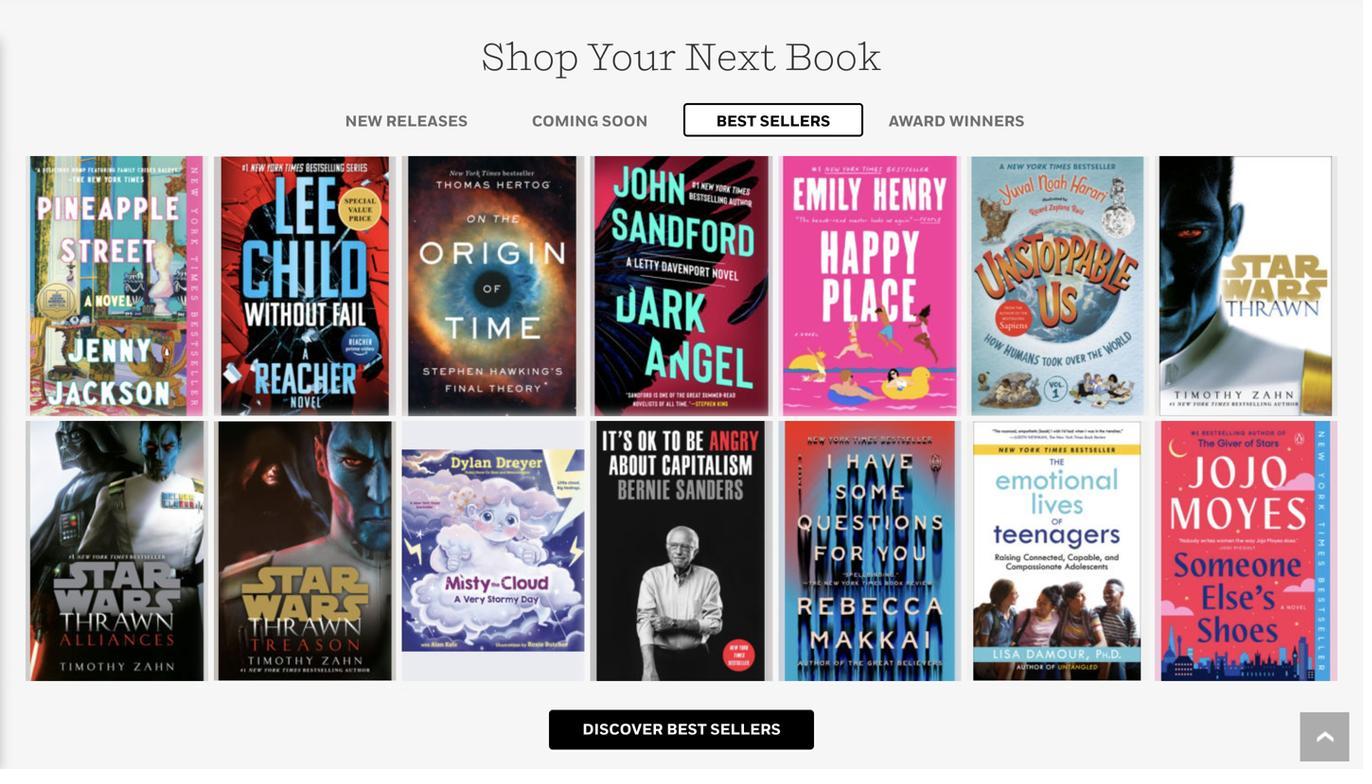 Task type: locate. For each thing, give the bounding box(es) containing it.
releases
[[386, 112, 468, 130]]

best
[[716, 112, 757, 130], [667, 720, 707, 738]]

soon
[[602, 112, 648, 130]]

1 horizontal spatial best
[[716, 112, 757, 130]]

1 vertical spatial best
[[667, 720, 707, 738]]

sellers inside discover best sellers "link"
[[711, 720, 781, 738]]

award winners
[[889, 112, 1025, 130]]

0 vertical spatial sellers
[[760, 112, 831, 130]]

best right discover
[[667, 720, 707, 738]]

sellers
[[760, 112, 831, 130], [711, 720, 781, 738]]

best down next
[[716, 112, 757, 130]]

your
[[587, 33, 677, 78]]

1 vertical spatial sellers
[[711, 720, 781, 738]]

shop your next book
[[481, 33, 882, 78]]

award winners link
[[867, 105, 1047, 135]]

0 horizontal spatial best
[[667, 720, 707, 738]]



Task type: describe. For each thing, give the bounding box(es) containing it.
next
[[684, 33, 777, 78]]

book
[[785, 33, 882, 78]]

coming soon link
[[500, 105, 680, 135]]

best inside "link"
[[667, 720, 707, 738]]

award
[[889, 112, 946, 130]]

discover best sellers
[[583, 720, 781, 738]]

best sellers link
[[684, 103, 863, 137]]

new releases
[[345, 112, 468, 130]]

discover
[[583, 720, 663, 738]]

coming
[[532, 112, 599, 130]]

coming soon
[[532, 112, 648, 130]]

sellers inside best sellers link
[[760, 112, 831, 130]]

best sellers
[[716, 112, 831, 130]]

winners
[[950, 112, 1025, 130]]

new releases link
[[317, 105, 496, 135]]

discover best sellers link
[[549, 711, 814, 750]]

shop
[[481, 33, 579, 78]]

new
[[345, 112, 382, 130]]

0 vertical spatial best
[[716, 112, 757, 130]]



Task type: vqa. For each thing, say whether or not it's contained in the screenshot.
award winners
yes



